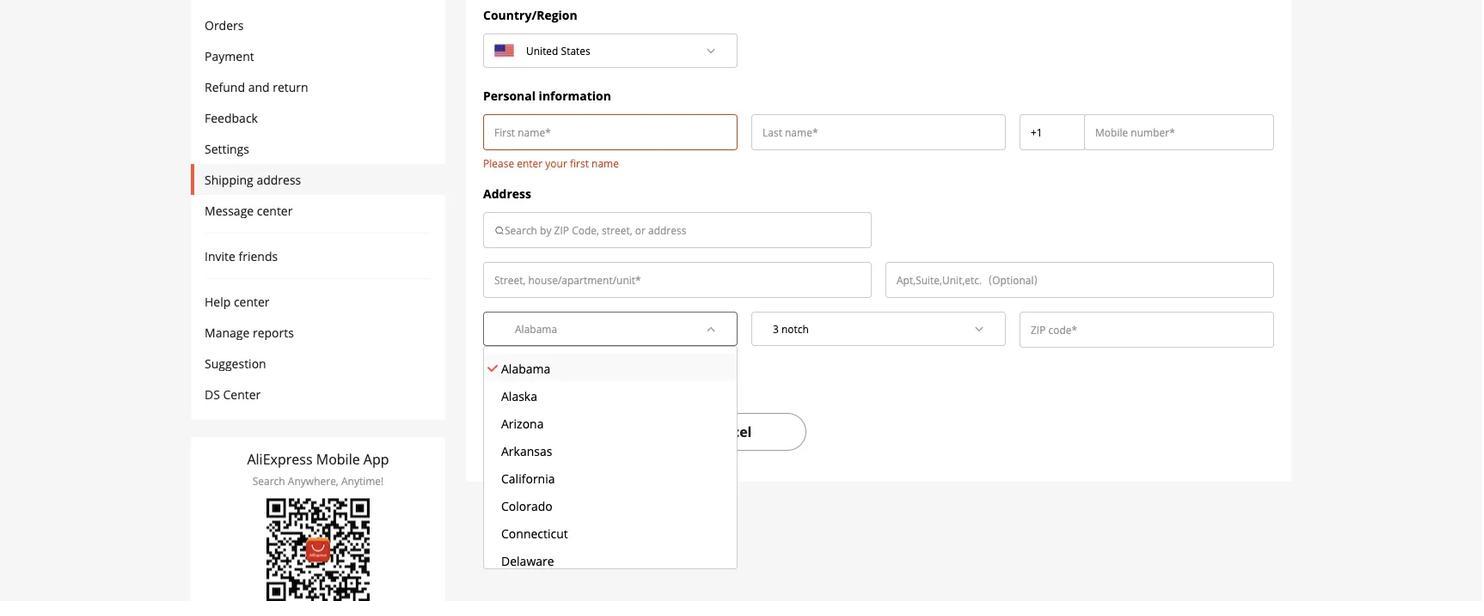 Task type: vqa. For each thing, say whether or not it's contained in the screenshot.
Mobile
yes



Task type: locate. For each thing, give the bounding box(es) containing it.
delaware
[[501, 554, 554, 570]]

set as default shipping address
[[507, 374, 682, 391]]

arkansas
[[501, 444, 552, 460]]

list box
[[483, 346, 738, 574]]

First name* field
[[494, 124, 726, 141]]

suggestion
[[205, 355, 266, 372]]

0 vertical spatial address
[[257, 172, 301, 188]]

connecticut
[[501, 526, 568, 543]]

information
[[539, 87, 611, 104]]

name
[[592, 156, 619, 170]]

None field
[[1031, 124, 1074, 141]]

united states
[[526, 43, 590, 58]]

ds center
[[205, 386, 261, 403]]

help
[[205, 294, 231, 310]]

address
[[257, 172, 301, 188], [637, 374, 682, 391]]

alaska
[[501, 389, 537, 405]]

return
[[273, 79, 308, 95]]

center down 'shipping address' at the top of the page
[[257, 202, 293, 219]]

arrow down image
[[706, 46, 716, 56], [706, 324, 716, 334], [974, 324, 984, 334]]

address right shipping
[[637, 374, 682, 391]]

address up message center
[[257, 172, 301, 188]]

colorado
[[501, 499, 553, 515]]

shipping address
[[205, 172, 301, 188]]

please enter your first name
[[483, 156, 619, 170]]

center up manage reports
[[234, 294, 270, 310]]

center
[[257, 202, 293, 219], [234, 294, 270, 310]]

Search by ZIP Code, street, or address field
[[505, 222, 861, 239]]

1 vertical spatial address
[[637, 374, 682, 391]]

orders
[[205, 17, 244, 33]]

country/region
[[483, 6, 577, 23]]

refund
[[205, 79, 245, 95]]

1 horizontal spatial address
[[637, 374, 682, 391]]

friends
[[239, 248, 278, 264]]

please enter your first name row
[[476, 114, 1281, 171]]

united
[[526, 43, 558, 58]]

1 vertical spatial center
[[234, 294, 270, 310]]

list box containing alabama
[[483, 346, 738, 574]]

arizona
[[501, 416, 544, 433]]

alabama
[[501, 361, 551, 378]]

please
[[483, 156, 514, 170]]

aliexpress
[[247, 450, 313, 469]]

and
[[248, 79, 270, 95]]

row
[[476, 262, 1281, 312]]

0 vertical spatial center
[[257, 202, 293, 219]]

mobile
[[316, 450, 360, 469]]

grid
[[476, 6, 1281, 451]]

cancel button
[[652, 414, 806, 451]]

0 horizontal spatial address
[[257, 172, 301, 188]]

set
[[507, 374, 525, 391]]

search
[[252, 475, 285, 489]]

message center
[[205, 202, 293, 219]]

your
[[545, 156, 567, 170]]

confirm button
[[483, 414, 638, 451]]

3
[[773, 322, 779, 336]]

manage
[[205, 325, 250, 341]]



Task type: describe. For each thing, give the bounding box(es) containing it.
anywhere,
[[288, 475, 339, 489]]

as
[[528, 374, 540, 391]]

help center
[[205, 294, 270, 310]]

message
[[205, 202, 254, 219]]

manage reports
[[205, 325, 294, 341]]

payment
[[205, 48, 254, 64]]

Mobile number* field
[[1095, 124, 1263, 141]]

center for help center
[[234, 294, 270, 310]]

Apt,Suite,Unit,etc.（Optional） field
[[897, 272, 1263, 289]]

anytime!
[[341, 475, 384, 489]]

center
[[223, 386, 261, 403]]

center for message center
[[257, 202, 293, 219]]

cancel
[[706, 423, 752, 441]]

shipping
[[205, 172, 253, 188]]

search image
[[494, 225, 505, 236]]

california
[[501, 471, 555, 488]]

Alabama field
[[505, 315, 695, 344]]

first
[[570, 156, 589, 170]]

confirm
[[533, 423, 588, 441]]

grid containing confirm
[[476, 6, 1281, 451]]

Street, house/apartment/unit* field
[[494, 272, 861, 289]]

feedback
[[205, 110, 258, 126]]

app
[[363, 450, 389, 469]]

3 notch
[[773, 322, 809, 336]]

personal information
[[483, 87, 611, 104]]

address inside grid
[[637, 374, 682, 391]]

enter
[[517, 156, 543, 170]]

default
[[544, 374, 583, 391]]

3 notch row
[[476, 312, 1281, 353]]

settings
[[205, 141, 249, 157]]

shipping
[[586, 374, 634, 391]]

states
[[561, 43, 590, 58]]

ds
[[205, 386, 220, 403]]

reports
[[253, 325, 294, 341]]

invite
[[205, 248, 235, 264]]

address
[[483, 185, 531, 202]]

aliexpress mobile app search anywhere, anytime!
[[247, 450, 389, 489]]

notch
[[781, 322, 809, 336]]

personal
[[483, 87, 536, 104]]

Last name* field
[[763, 124, 995, 141]]

invite friends
[[205, 248, 278, 264]]

ZIP code* field
[[1031, 322, 1263, 339]]

refund and return
[[205, 79, 308, 95]]



